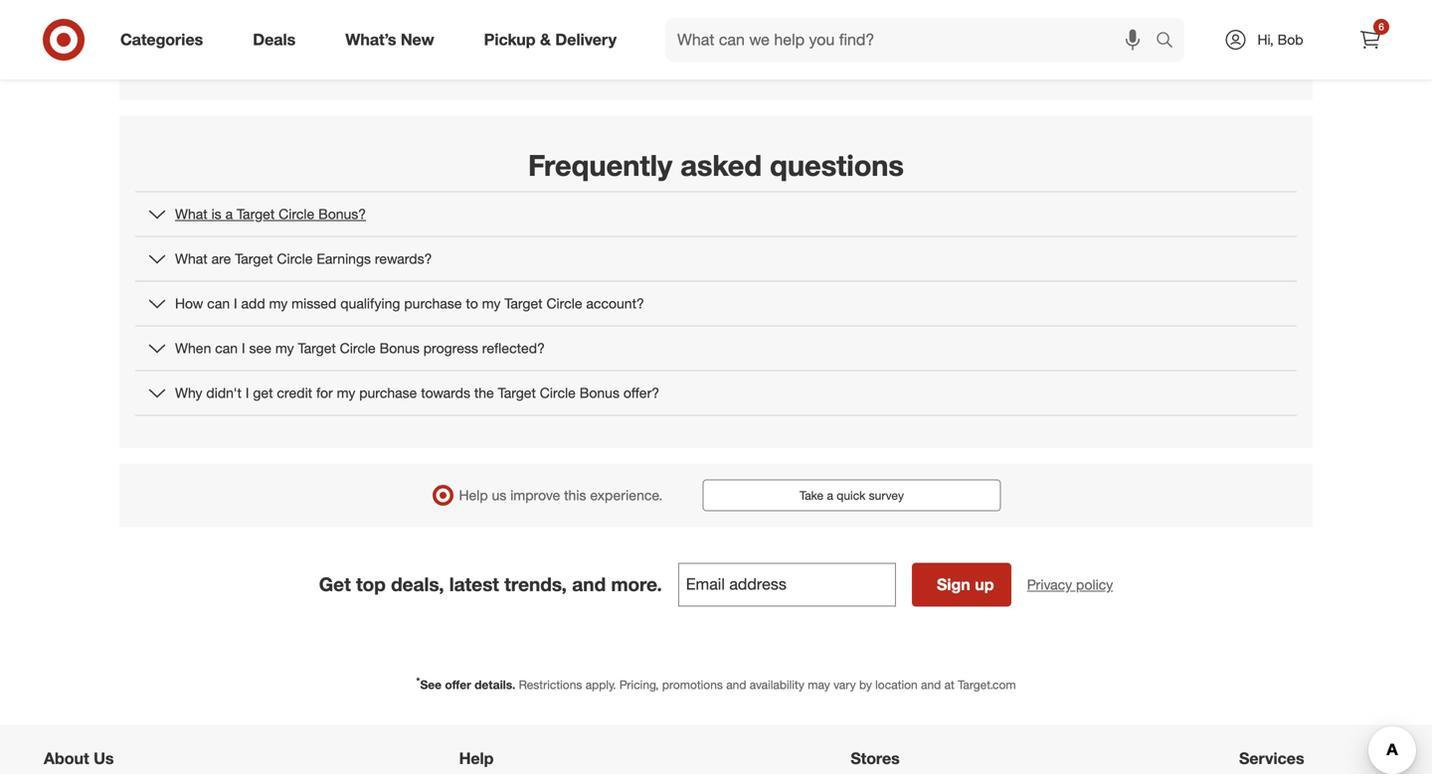 Task type: vqa. For each thing, say whether or not it's contained in the screenshot.
fourth Profile Image for creator from right
no



Task type: describe. For each thing, give the bounding box(es) containing it.
stores
[[851, 750, 900, 769]]

bob
[[1278, 31, 1303, 48]]

can for how
[[207, 295, 230, 312]]

let
[[1209, 0, 1224, 3]]

them
[[1014, 0, 1045, 3]]

reflected?
[[482, 340, 545, 357]]

get
[[253, 384, 273, 402]]

6
[[1379, 20, 1384, 33]]

earnings inside dropdown button
[[317, 250, 371, 268]]

*redcard
[[183, 43, 231, 56]]

bonus inside dropdown button
[[580, 384, 620, 402]]

sign up button
[[912, 563, 1011, 607]]

offer
[[445, 678, 471, 693]]

it
[[1228, 0, 1235, 3]]

help for help us improve this experience.
[[459, 487, 488, 504]]

savings
[[1091, 5, 1138, 22]]

1%
[[431, 43, 448, 56]]

trends,
[[504, 574, 567, 596]]

next
[[1100, 0, 1127, 3]]

0 horizontal spatial to
[[320, 43, 330, 56]]

to inside dropdown button
[[466, 295, 478, 312]]

progress
[[423, 340, 478, 357]]

us
[[94, 750, 114, 769]]

restrictions
[[519, 678, 582, 693]]

sign up
[[937, 575, 994, 595]]

or
[[1192, 0, 1205, 3]]

rewards?
[[375, 250, 432, 268]]

my up reflected?
[[482, 295, 501, 312]]

check
[[565, 0, 605, 3]]

questions
[[770, 148, 904, 183]]

earnings.
[[451, 43, 496, 56]]

target right are
[[235, 250, 273, 268]]

help us improve this experience.
[[459, 487, 663, 504]]

pricing,
[[619, 678, 659, 693]]

how
[[175, 295, 203, 312]]

take a quick survey button
[[703, 480, 1001, 512]]

deals link
[[236, 18, 320, 62]]

choose
[[637, 5, 683, 22]]

quick
[[837, 488, 866, 503]]

sign
[[937, 575, 970, 595]]

this
[[564, 487, 586, 504]]

1 vertical spatial &
[[540, 30, 551, 49]]

is
[[211, 205, 221, 223]]

take a quick survey
[[800, 488, 904, 503]]

target.com
[[958, 678, 1016, 693]]

holders
[[234, 43, 271, 56]]

bonus?
[[318, 205, 366, 223]]

available
[[661, 0, 714, 3]]

latest
[[449, 574, 499, 596]]

when can i see my target circle bonus progress reflected? button
[[135, 327, 1297, 371]]

how
[[687, 5, 713, 22]]

pickup & delivery link
[[467, 18, 641, 62]]

what is a target circle bonus? button
[[135, 193, 1297, 236]]

instead
[[379, 43, 415, 56]]

circle up missed
[[277, 250, 313, 268]]

what for what are target circle earnings rewards?
[[175, 250, 208, 268]]

i for see
[[242, 340, 245, 357]]

continue
[[274, 43, 317, 56]]

at
[[944, 678, 955, 693]]

what's new
[[345, 30, 434, 49]]

see
[[420, 678, 442, 693]]

your inside you can apply them on your next purchase or let it add up for more savings later.
[[1069, 0, 1096, 3]]

account?
[[586, 295, 644, 312]]

delivery
[[555, 30, 617, 49]]

target right is in the left top of the page
[[237, 205, 275, 223]]

what are target circle earnings rewards?
[[175, 250, 432, 268]]

how can i add my missed qualifying purchase to my target circle account? button
[[135, 282, 1297, 326]]

circle inside 'dropdown button'
[[340, 340, 376, 357]]

deals,
[[391, 574, 444, 596]]

you
[[717, 5, 740, 22]]

experience.
[[590, 487, 663, 504]]

privacy policy
[[1027, 576, 1113, 594]]

get
[[319, 574, 351, 596]]

& inside check for your available target circle earnings & choose how you redeem.
[[858, 0, 867, 3]]

my down when can i see my target circle bonus progress reflected?
[[337, 384, 355, 402]]

more.
[[611, 574, 662, 596]]

5%
[[359, 43, 376, 56]]

may
[[808, 678, 830, 693]]

purchase for my
[[359, 384, 417, 402]]

can for when
[[215, 340, 238, 357]]

hi,
[[1258, 31, 1274, 48]]

search
[[1147, 32, 1194, 51]]

qualifying
[[340, 295, 400, 312]]

i for get
[[245, 384, 249, 402]]

what are target circle earnings rewards? button
[[135, 237, 1297, 281]]

take
[[800, 488, 824, 503]]

us
[[492, 487, 507, 504]]

see
[[249, 340, 271, 357]]



Task type: locate. For each thing, give the bounding box(es) containing it.
can inside 'dropdown button'
[[215, 340, 238, 357]]

up inside you can apply them on your next purchase or let it add up for more savings later.
[[1014, 5, 1030, 22]]

1 horizontal spatial and
[[726, 678, 746, 693]]

2 vertical spatial for
[[316, 384, 333, 402]]

can inside dropdown button
[[207, 295, 230, 312]]

1 vertical spatial up
[[975, 575, 994, 595]]

i for add
[[234, 295, 237, 312]]

2 what from the top
[[175, 250, 208, 268]]

purchase inside you can apply them on your next purchase or let it add up for more savings later.
[[1130, 0, 1188, 3]]

and left more.
[[572, 574, 606, 596]]

0 vertical spatial for
[[609, 0, 626, 3]]

1 vertical spatial i
[[242, 340, 245, 357]]

1 vertical spatial earnings
[[317, 250, 371, 268]]

for inside why didn't i get credit for my purchase towards the target circle bonus offer? dropdown button
[[316, 384, 333, 402]]

target
[[718, 0, 756, 3], [237, 205, 275, 223], [235, 250, 273, 268], [505, 295, 543, 312], [298, 340, 336, 357], [498, 384, 536, 402]]

a inside dropdown button
[[225, 205, 233, 223]]

bonus
[[380, 340, 420, 357], [580, 384, 620, 402]]

redeem.
[[743, 5, 795, 22]]

and left at
[[921, 678, 941, 693]]

1 horizontal spatial a
[[827, 488, 833, 503]]

2 your from the left
[[1069, 0, 1096, 3]]

can for you
[[949, 0, 972, 3]]

1 horizontal spatial bonus
[[580, 384, 620, 402]]

deals
[[253, 30, 296, 49]]

hi, bob
[[1258, 31, 1303, 48]]

2 help from the top
[[459, 750, 494, 769]]

categories
[[120, 30, 203, 49]]

0 vertical spatial help
[[459, 487, 488, 504]]

What can we help you find? suggestions appear below search field
[[665, 18, 1161, 62]]

purchase
[[1130, 0, 1188, 3], [404, 295, 462, 312], [359, 384, 417, 402]]

when
[[175, 340, 211, 357]]

0 horizontal spatial for
[[316, 384, 333, 402]]

i inside the when can i see my target circle bonus progress reflected? 'dropdown button'
[[242, 340, 245, 357]]

later.
[[1141, 5, 1171, 22]]

0 vertical spatial purchase
[[1130, 0, 1188, 3]]

my left missed
[[269, 295, 288, 312]]

purchase for qualifying
[[404, 295, 462, 312]]

policy
[[1076, 576, 1113, 594]]

your up the more
[[1069, 0, 1096, 3]]

why
[[175, 384, 202, 402]]

get top deals, latest trends, and more.
[[319, 574, 662, 596]]

1 horizontal spatial for
[[609, 0, 626, 3]]

new
[[401, 30, 434, 49]]

for inside check for your available target circle earnings & choose how you redeem.
[[609, 0, 626, 3]]

for right check
[[609, 0, 626, 3]]

earnings inside check for your available target circle earnings & choose how you redeem.
[[800, 0, 854, 3]]

1 vertical spatial can
[[207, 295, 230, 312]]

i left get
[[245, 384, 249, 402]]

2 horizontal spatial and
[[921, 678, 941, 693]]

circle
[[760, 0, 796, 3], [279, 205, 314, 223], [277, 250, 313, 268], [546, 295, 582, 312], [340, 340, 376, 357], [540, 384, 576, 402]]

can inside you can apply them on your next purchase or let it add up for more savings later.
[[949, 0, 972, 3]]

apply.
[[585, 678, 616, 693]]

can right 'how'
[[207, 295, 230, 312]]

0 horizontal spatial add
[[241, 295, 265, 312]]

1 help from the top
[[459, 487, 488, 504]]

i inside how can i add my missed qualifying purchase to my target circle account? dropdown button
[[234, 295, 237, 312]]

towards
[[421, 384, 470, 402]]

survey
[[869, 488, 904, 503]]

None text field
[[678, 563, 896, 607]]

can right when
[[215, 340, 238, 357]]

of
[[418, 43, 428, 56]]

0 vertical spatial earnings
[[800, 0, 854, 3]]

a right is in the left top of the page
[[225, 205, 233, 223]]

on
[[1049, 0, 1065, 3]]

0 vertical spatial to
[[320, 43, 330, 56]]

search button
[[1147, 18, 1194, 66]]

bonus down how can i add my missed qualifying purchase to my target circle account?
[[380, 340, 420, 357]]

0 vertical spatial bonus
[[380, 340, 420, 357]]

0 vertical spatial up
[[1014, 5, 1030, 22]]

purchase up later.
[[1130, 0, 1188, 3]]

0 horizontal spatial bonus
[[380, 340, 420, 357]]

0 vertical spatial add
[[1239, 0, 1263, 3]]

1 what from the top
[[175, 205, 208, 223]]

i right 'how'
[[234, 295, 237, 312]]

add inside you can apply them on your next purchase or let it add up for more savings later.
[[1239, 0, 1263, 3]]

offer?
[[623, 384, 659, 402]]

add inside dropdown button
[[241, 295, 265, 312]]

target inside 'dropdown button'
[[298, 340, 336, 357]]

2 vertical spatial i
[[245, 384, 249, 402]]

for inside you can apply them on your next purchase or let it add up for more savings later.
[[1034, 5, 1051, 22]]

1 horizontal spatial &
[[858, 0, 867, 3]]

& right pickup
[[540, 30, 551, 49]]

1 vertical spatial bonus
[[580, 384, 620, 402]]

earnings down bonus?
[[317, 250, 371, 268]]

a inside button
[[827, 488, 833, 503]]

purchase up progress
[[404, 295, 462, 312]]

details.
[[475, 678, 515, 693]]

promotions
[[662, 678, 723, 693]]

why didn't i get credit for my purchase towards the target circle bonus offer? button
[[135, 372, 1297, 415]]

circle left "account?"
[[546, 295, 582, 312]]

apply
[[976, 0, 1010, 3]]

purchase down when can i see my target circle bonus progress reflected?
[[359, 384, 417, 402]]

1 vertical spatial for
[[1034, 5, 1051, 22]]

frequently
[[528, 148, 672, 183]]

0 horizontal spatial up
[[975, 575, 994, 595]]

circle down the qualifying
[[340, 340, 376, 357]]

0 horizontal spatial a
[[225, 205, 233, 223]]

add right it
[[1239, 0, 1263, 3]]

target up you
[[718, 0, 756, 3]]

6 link
[[1349, 18, 1392, 62]]

0 vertical spatial &
[[858, 0, 867, 3]]

target inside check for your available target circle earnings & choose how you redeem.
[[718, 0, 756, 3]]

your up the choose
[[630, 0, 657, 3]]

bonus inside 'dropdown button'
[[380, 340, 420, 357]]

0 horizontal spatial earnings
[[317, 250, 371, 268]]

up
[[1014, 5, 1030, 22], [975, 575, 994, 595]]

1 vertical spatial add
[[241, 295, 265, 312]]

1 horizontal spatial add
[[1239, 0, 1263, 3]]

target up reflected?
[[505, 295, 543, 312]]

circle up what are target circle earnings rewards?
[[279, 205, 314, 223]]

0 vertical spatial what
[[175, 205, 208, 223]]

the
[[474, 384, 494, 402]]

target down missed
[[298, 340, 336, 357]]

up down them
[[1014, 5, 1030, 22]]

1 vertical spatial purchase
[[404, 295, 462, 312]]

missed
[[292, 295, 336, 312]]

up right sign
[[975, 575, 994, 595]]

privacy
[[1027, 576, 1072, 594]]

and left availability
[[726, 678, 746, 693]]

i left see
[[242, 340, 245, 357]]

my right see
[[275, 340, 294, 357]]

1 horizontal spatial to
[[466, 295, 478, 312]]

what for what is a target circle bonus?
[[175, 205, 208, 223]]

categories link
[[103, 18, 228, 62]]

improve
[[510, 487, 560, 504]]

by
[[859, 678, 872, 693]]

didn't
[[206, 384, 242, 402]]

your inside check for your available target circle earnings & choose how you redeem.
[[630, 0, 657, 3]]

save
[[333, 43, 356, 56]]

are
[[211, 250, 231, 268]]

2 vertical spatial can
[[215, 340, 238, 357]]

1 vertical spatial what
[[175, 250, 208, 268]]

for right credit
[[316, 384, 333, 402]]

circle inside check for your available target circle earnings & choose how you redeem.
[[760, 0, 796, 3]]

1 horizontal spatial earnings
[[800, 0, 854, 3]]

1 vertical spatial a
[[827, 488, 833, 503]]

you
[[922, 0, 945, 3]]

what
[[175, 205, 208, 223], [175, 250, 208, 268]]

add up see
[[241, 295, 265, 312]]

0 horizontal spatial your
[[630, 0, 657, 3]]

availability
[[750, 678, 804, 693]]

1 horizontal spatial your
[[1069, 0, 1096, 3]]

when can i see my target circle bonus progress reflected?
[[175, 340, 545, 357]]

0 horizontal spatial &
[[540, 30, 551, 49]]

to up progress
[[466, 295, 478, 312]]

1 vertical spatial to
[[466, 295, 478, 312]]

up inside button
[[975, 575, 994, 595]]

& up what can we help you find? suggestions appear below search box
[[858, 0, 867, 3]]

my inside 'dropdown button'
[[275, 340, 294, 357]]

why didn't i get credit for my purchase towards the target circle bonus offer?
[[175, 384, 659, 402]]

pickup & delivery
[[484, 30, 617, 49]]

purchase for next
[[1130, 0, 1188, 3]]

0 vertical spatial can
[[949, 0, 972, 3]]

circle up the redeem.
[[760, 0, 796, 3]]

asked
[[680, 148, 762, 183]]

my
[[269, 295, 288, 312], [482, 295, 501, 312], [275, 340, 294, 357], [337, 384, 355, 402]]

what's
[[345, 30, 396, 49]]

help down 'offer'
[[459, 750, 494, 769]]

about us
[[44, 750, 114, 769]]

help for help
[[459, 750, 494, 769]]

2 vertical spatial purchase
[[359, 384, 417, 402]]

0 horizontal spatial and
[[572, 574, 606, 596]]

help
[[459, 487, 488, 504], [459, 750, 494, 769]]

can right the you
[[949, 0, 972, 3]]

what left is in the left top of the page
[[175, 205, 208, 223]]

what left are
[[175, 250, 208, 268]]

0 vertical spatial a
[[225, 205, 233, 223]]

credit
[[277, 384, 312, 402]]

circle down reflected?
[[540, 384, 576, 402]]

a right take
[[827, 488, 833, 503]]

i
[[234, 295, 237, 312], [242, 340, 245, 357], [245, 384, 249, 402]]

earnings up what can we help you find? suggestions appear below search box
[[800, 0, 854, 3]]

help left us
[[459, 487, 488, 504]]

0 vertical spatial i
[[234, 295, 237, 312]]

2 horizontal spatial for
[[1034, 5, 1051, 22]]

what's new link
[[328, 18, 459, 62]]

frequently asked questions
[[528, 148, 904, 183]]

you can apply them on your next purchase or let it add up for more savings later.
[[922, 0, 1263, 22]]

vary
[[834, 678, 856, 693]]

i inside why didn't i get credit for my purchase towards the target circle bonus offer? dropdown button
[[245, 384, 249, 402]]

1 vertical spatial help
[[459, 750, 494, 769]]

what is a target circle bonus?
[[175, 205, 366, 223]]

1 horizontal spatial up
[[1014, 5, 1030, 22]]

*redcard holders continue to save 5% instead of 1% earnings.
[[183, 43, 496, 56]]

bonus left offer?
[[580, 384, 620, 402]]

for down them
[[1034, 5, 1051, 22]]

can
[[949, 0, 972, 3], [207, 295, 230, 312], [215, 340, 238, 357]]

target right the on the left of the page
[[498, 384, 536, 402]]

to left save on the top of page
[[320, 43, 330, 56]]

top
[[356, 574, 386, 596]]

services
[[1239, 750, 1304, 769]]

about
[[44, 750, 89, 769]]

more
[[1055, 5, 1087, 22]]

1 your from the left
[[630, 0, 657, 3]]

to
[[320, 43, 330, 56], [466, 295, 478, 312]]



